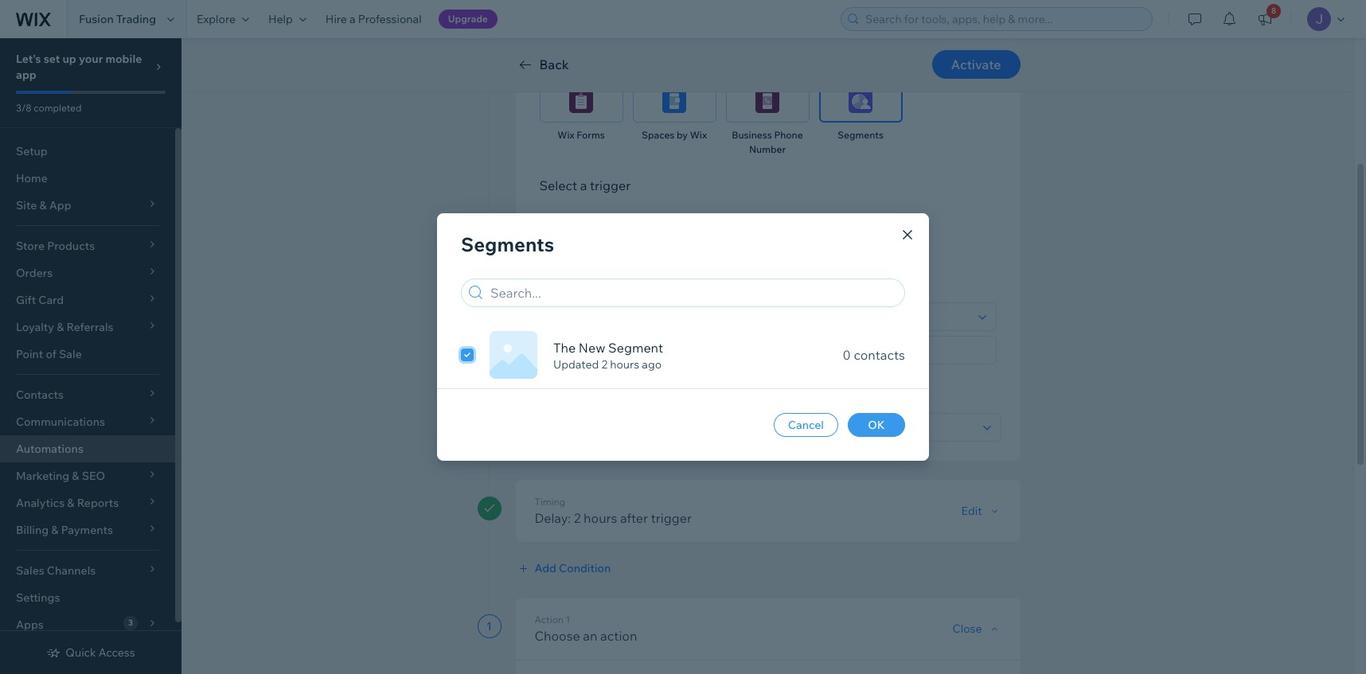 Task type: vqa. For each thing, say whether or not it's contained in the screenshot.
Nov related to Forum rules
no



Task type: locate. For each thing, give the bounding box(es) containing it.
2 down new
[[602, 358, 608, 372]]

set
[[44, 52, 60, 66]]

3/8
[[16, 102, 32, 114]]

to:
[[631, 391, 646, 407]]

0 vertical spatial 2
[[602, 358, 608, 372]]

a
[[350, 12, 356, 26], [580, 178, 587, 194]]

back
[[540, 57, 569, 72]]

0 horizontal spatial 2
[[574, 510, 581, 526]]

0 horizontal spatial category image
[[569, 89, 593, 113]]

1 horizontal spatial 2
[[602, 358, 608, 372]]

activate button
[[932, 50, 1020, 79]]

1 wix from the left
[[558, 129, 575, 141]]

forms
[[577, 129, 605, 141]]

automation
[[722, 283, 782, 298]]

select
[[540, 178, 577, 194], [540, 283, 573, 298], [574, 342, 612, 358]]

inbox & chat
[[925, 48, 983, 60]]

phone
[[774, 129, 803, 141]]

option group
[[540, 215, 997, 263]]

3/8 completed
[[16, 102, 82, 114]]

an
[[583, 628, 598, 644]]

limit
[[535, 391, 565, 407]]

inbox
[[925, 48, 950, 60]]

1 right "action"
[[566, 614, 570, 626]]

close button
[[953, 622, 1001, 636]]

hours down segment
[[610, 358, 640, 372]]

&
[[953, 48, 959, 60]]

wix left the forms
[[558, 129, 575, 141]]

1 vertical spatial select
[[540, 283, 573, 298]]

Select which segments trigger this automation field
[[545, 303, 974, 330]]

help button
[[259, 0, 316, 38]]

point
[[16, 347, 43, 362]]

hire
[[326, 12, 347, 26]]

spaces
[[642, 129, 675, 141]]

0 vertical spatial a
[[350, 12, 356, 26]]

None checkbox
[[461, 346, 474, 365]]

activate
[[951, 57, 1001, 72]]

select for select a trigger
[[540, 178, 577, 194]]

2
[[602, 358, 608, 372], [574, 510, 581, 526]]

select which segments trigger this automation
[[540, 283, 782, 298]]

1 vertical spatial a
[[580, 178, 587, 194]]

1 left "action"
[[487, 620, 492, 634]]

2 wix from the left
[[690, 129, 707, 141]]

hours left after
[[584, 510, 617, 526]]

number
[[749, 143, 786, 155]]

0 horizontal spatial segments
[[461, 233, 554, 256]]

access
[[99, 646, 135, 660]]

let's
[[16, 52, 41, 66]]

1 horizontal spatial 1
[[566, 614, 570, 626]]

2 vertical spatial select
[[574, 342, 612, 358]]

quick access button
[[46, 646, 135, 660]]

back button
[[516, 55, 569, 74]]

1 vertical spatial hours
[[584, 510, 617, 526]]

0 vertical spatial select
[[540, 178, 577, 194]]

professional
[[358, 12, 422, 26]]

your
[[79, 52, 103, 66]]

segments
[[838, 129, 884, 141], [461, 233, 554, 256]]

1 horizontal spatial wix
[[690, 129, 707, 141]]

this
[[701, 283, 720, 298]]

trigger
[[590, 178, 631, 194], [662, 283, 698, 298], [651, 510, 692, 526]]

1 vertical spatial 2
[[574, 510, 581, 526]]

a down wix forms
[[580, 178, 587, 194]]

1 horizontal spatial a
[[580, 178, 587, 194]]

wix forms
[[558, 129, 605, 141]]

Search... field
[[486, 280, 900, 307]]

wix right by
[[690, 129, 707, 141]]

1 category image from the left
[[569, 89, 593, 113]]

2 inside the new segment updated 2 hours ago
[[602, 358, 608, 372]]

0 vertical spatial trigger
[[590, 178, 631, 194]]

2 category image from the left
[[663, 89, 686, 113]]

trigger left this
[[662, 283, 698, 298]]

trigger inside timing delay: 2 hours after trigger
[[651, 510, 692, 526]]

8
[[1272, 6, 1277, 16]]

upgrade
[[448, 13, 488, 25]]

2 horizontal spatial category image
[[849, 89, 873, 113]]

action
[[535, 614, 564, 626]]

2 right delay:
[[574, 510, 581, 526]]

0 horizontal spatial wix
[[558, 129, 575, 141]]

0 horizontal spatial a
[[350, 12, 356, 26]]

which
[[575, 283, 606, 298]]

business
[[732, 129, 772, 141]]

None field
[[540, 414, 978, 441]]

select inside button
[[574, 342, 612, 358]]

choose
[[535, 628, 580, 644]]

frequency
[[568, 391, 628, 407]]

2 vertical spatial trigger
[[651, 510, 692, 526]]

updated
[[553, 358, 599, 372]]

wix
[[558, 129, 575, 141], [690, 129, 707, 141]]

trigger down the forms
[[590, 178, 631, 194]]

sidebar element
[[0, 38, 182, 674]]

1 horizontal spatial category image
[[663, 89, 686, 113]]

home
[[16, 171, 48, 186]]

Search for tools, apps, help & more... field
[[861, 8, 1147, 30]]

category image
[[756, 89, 780, 113]]

edit
[[962, 504, 982, 518]]

hire a professional link
[[316, 0, 431, 38]]

hours
[[610, 358, 640, 372], [584, 510, 617, 526]]

0 vertical spatial hours
[[610, 358, 640, 372]]

trigger right after
[[651, 510, 692, 526]]

a inside hire a professional link
[[350, 12, 356, 26]]

up
[[63, 52, 76, 66]]

1
[[566, 614, 570, 626], [487, 620, 492, 634]]

completed
[[34, 102, 82, 114]]

category image
[[569, 89, 593, 113], [663, 89, 686, 113], [849, 89, 873, 113]]

0 vertical spatial segments
[[838, 129, 884, 141]]

mobile
[[105, 52, 142, 66]]

a right 'hire'
[[350, 12, 356, 26]]



Task type: describe. For each thing, give the bounding box(es) containing it.
fusion
[[79, 12, 114, 26]]

setup link
[[0, 138, 175, 165]]

timing delay: 2 hours after trigger
[[535, 496, 692, 526]]

add condition
[[535, 561, 611, 576]]

ok button
[[848, 413, 905, 437]]

add
[[535, 561, 557, 576]]

segment
[[608, 340, 663, 356]]

contacts
[[854, 347, 905, 363]]

action
[[600, 628, 637, 644]]

action 1 choose an action
[[535, 614, 637, 644]]

point of sale link
[[0, 341, 175, 368]]

settings
[[16, 591, 60, 605]]

close
[[953, 622, 982, 636]]

category image for forms
[[569, 89, 593, 113]]

category image for by
[[663, 89, 686, 113]]

3 category image from the left
[[849, 89, 873, 113]]

point of sale
[[16, 347, 82, 362]]

automations link
[[0, 436, 175, 463]]

2 inside timing delay: 2 hours after trigger
[[574, 510, 581, 526]]

select a trigger
[[540, 178, 631, 194]]

the new segment updated 2 hours ago
[[553, 340, 663, 372]]

quick access
[[66, 646, 135, 660]]

help
[[268, 12, 293, 26]]

the
[[553, 340, 576, 356]]

8 button
[[1248, 0, 1283, 38]]

1 vertical spatial trigger
[[662, 283, 698, 298]]

quick
[[66, 646, 96, 660]]

settings link
[[0, 584, 175, 612]]

price quotes
[[552, 48, 610, 60]]

app
[[16, 68, 36, 82]]

fusion trading
[[79, 12, 156, 26]]

cancel
[[788, 418, 824, 432]]

business phone number
[[732, 129, 803, 155]]

add condition button
[[516, 561, 611, 576]]

automations
[[16, 442, 84, 456]]

1 inside the action 1 choose an action
[[566, 614, 570, 626]]

0 contacts
[[843, 347, 905, 363]]

trading
[[116, 12, 156, 26]]

0
[[843, 347, 851, 363]]

limit frequency to:
[[535, 391, 646, 407]]

hours inside timing delay: 2 hours after trigger
[[584, 510, 617, 526]]

new
[[579, 340, 606, 356]]

1 horizontal spatial segments
[[838, 129, 884, 141]]

setup
[[16, 144, 48, 158]]

timing
[[535, 496, 565, 508]]

spaces by wix
[[642, 129, 707, 141]]

a for hire
[[350, 12, 356, 26]]

cancel button
[[774, 413, 839, 437]]

hire a professional
[[326, 12, 422, 26]]

ago
[[642, 358, 662, 372]]

sale
[[59, 347, 82, 362]]

upgrade button
[[438, 10, 498, 29]]

select for select which segments trigger this automation
[[540, 283, 573, 298]]

a for select
[[580, 178, 587, 194]]

after
[[620, 510, 648, 526]]

ok
[[868, 418, 885, 432]]

by
[[677, 129, 688, 141]]

quotes
[[577, 48, 610, 60]]

chat
[[961, 48, 983, 60]]

1 vertical spatial segments
[[461, 233, 554, 256]]

of
[[46, 347, 56, 362]]

0 horizontal spatial 1
[[487, 620, 492, 634]]

price
[[552, 48, 575, 60]]

hours inside the new segment updated 2 hours ago
[[610, 358, 640, 372]]

select button
[[550, 341, 612, 360]]

let's set up your mobile app
[[16, 52, 142, 82]]

edit button
[[962, 504, 1001, 518]]

delay:
[[535, 510, 571, 526]]

home link
[[0, 165, 175, 192]]

explore
[[197, 12, 236, 26]]

condition
[[559, 561, 611, 576]]

segments
[[608, 283, 660, 298]]



